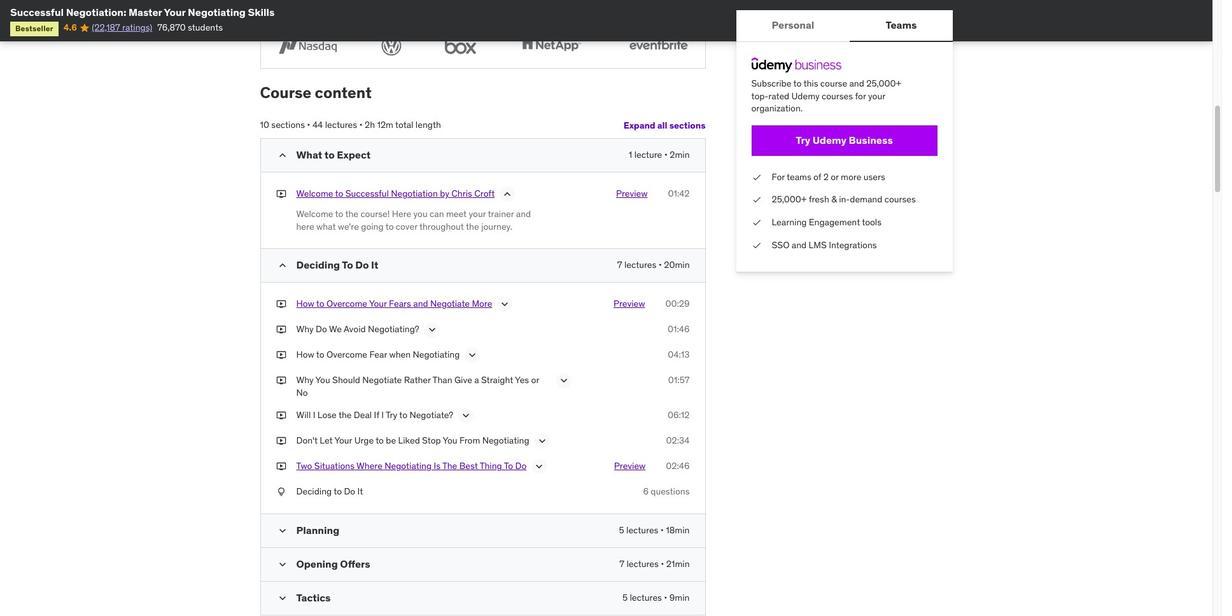 Task type: locate. For each thing, give the bounding box(es) containing it.
show lecture description image right more
[[499, 298, 511, 311]]

0 horizontal spatial show lecture description image
[[426, 324, 438, 336]]

small image left what
[[276, 149, 289, 162]]

it
[[371, 259, 378, 271], [358, 486, 363, 497]]

1 vertical spatial negotiate
[[362, 374, 402, 386]]

1 vertical spatial you
[[443, 435, 458, 447]]

2 welcome from the top
[[296, 208, 333, 220]]

0 vertical spatial to
[[342, 259, 353, 271]]

negotiating
[[188, 6, 246, 18], [413, 349, 460, 360], [482, 435, 529, 447], [385, 461, 432, 472]]

learning
[[772, 216, 807, 228]]

to for what to expect
[[325, 148, 335, 161]]

and right 'trainer'
[[516, 208, 531, 220]]

1 vertical spatial your
[[469, 208, 486, 220]]

what to expect
[[296, 148, 371, 161]]

rather
[[404, 374, 431, 386]]

small image left tactics
[[276, 592, 289, 605]]

1 vertical spatial to
[[504, 461, 513, 472]]

you right stop
[[443, 435, 458, 447]]

lectures left 18min
[[626, 525, 659, 536]]

best
[[459, 461, 478, 472]]

0 vertical spatial your
[[164, 6, 186, 18]]

5
[[619, 525, 624, 536], [623, 592, 628, 604]]

to inside button
[[316, 298, 324, 310]]

how down deciding to do it in the top left of the page
[[296, 298, 314, 310]]

2 vertical spatial small image
[[276, 592, 289, 605]]

how inside button
[[296, 298, 314, 310]]

1 i from the left
[[313, 410, 315, 421]]

udemy up for teams of 2 or more users
[[813, 134, 847, 147]]

1 vertical spatial try
[[386, 410, 397, 421]]

5 for tactics
[[623, 592, 628, 604]]

• left 2min on the top right
[[664, 149, 668, 160]]

to for how to overcome your fears and negotiate more
[[316, 298, 324, 310]]

0 vertical spatial negotiate
[[430, 298, 470, 310]]

how up no
[[296, 349, 314, 360]]

2 deciding from the top
[[296, 486, 332, 497]]

expand all sections button
[[624, 113, 706, 138]]

i
[[313, 410, 315, 421], [382, 410, 384, 421]]

why you should negotiate rather than give a straight yes or no
[[296, 374, 539, 398]]

two situations where negotiating is the best thing to do button
[[296, 461, 527, 476]]

0 vertical spatial deciding
[[296, 259, 340, 271]]

1 horizontal spatial you
[[443, 435, 458, 447]]

7 left "20min"
[[617, 259, 622, 271]]

1 vertical spatial overcome
[[327, 349, 367, 360]]

0 horizontal spatial or
[[531, 374, 539, 386]]

2 why from the top
[[296, 374, 314, 386]]

1 overcome from the top
[[327, 298, 367, 310]]

integrations
[[829, 239, 877, 251]]

to inside 'button'
[[335, 188, 343, 199]]

small image
[[276, 259, 289, 272], [276, 525, 289, 537]]

0 horizontal spatial you
[[316, 374, 330, 386]]

preview
[[616, 188, 648, 199], [614, 298, 645, 310], [614, 461, 646, 472]]

deciding for deciding to do it
[[296, 259, 340, 271]]

sso and lms integrations
[[772, 239, 877, 251]]

in-
[[839, 194, 850, 205]]

small image left opening
[[276, 558, 289, 571]]

subscribe to this course and 25,000+ top‑rated udemy courses for your organization.
[[752, 78, 902, 114]]

your right meet
[[469, 208, 486, 220]]

try right if
[[386, 410, 397, 421]]

0 horizontal spatial your
[[469, 208, 486, 220]]

what
[[296, 148, 322, 161]]

expand
[[624, 119, 656, 131]]

1 vertical spatial why
[[296, 374, 314, 386]]

0 vertical spatial welcome
[[296, 188, 333, 199]]

1 vertical spatial 7
[[620, 558, 625, 570]]

xsmall image left 'we'
[[276, 324, 286, 336]]

0 horizontal spatial i
[[313, 410, 315, 421]]

try udemy business link
[[752, 125, 938, 156]]

lectures for deciding to do it
[[624, 259, 657, 271]]

more left users
[[841, 171, 862, 183]]

1 deciding from the top
[[296, 259, 340, 271]]

to for welcome to the course! here you can meet your trainer and here what we're going to cover throughout the journey.
[[335, 208, 343, 220]]

netapp image
[[515, 34, 588, 58]]

negotiate inside why you should negotiate rather than give a straight yes or no
[[362, 374, 402, 386]]

deciding down what
[[296, 259, 340, 271]]

udemy
[[792, 90, 820, 102], [813, 134, 847, 147]]

lectures left the 21min in the bottom right of the page
[[627, 558, 659, 570]]

0 vertical spatial 25,000+
[[867, 78, 902, 89]]

courses right demand on the top of the page
[[885, 194, 916, 205]]

1 sections from the left
[[271, 119, 305, 131]]

2 vertical spatial show lecture description image
[[536, 435, 549, 448]]

try up teams
[[796, 134, 811, 147]]

or right "yes"
[[531, 374, 539, 386]]

0 horizontal spatial your
[[164, 6, 186, 18]]

lecture
[[635, 149, 662, 160]]

2 overcome from the top
[[327, 349, 367, 360]]

sections right all
[[670, 119, 706, 131]]

overcome inside button
[[327, 298, 367, 310]]

to inside 'subscribe to this course and 25,000+ top‑rated udemy courses for your organization.'
[[794, 78, 802, 89]]

7 down 5 lectures • 18min
[[620, 558, 625, 570]]

2 vertical spatial preview
[[614, 461, 646, 472]]

1 vertical spatial show lecture description image
[[466, 349, 479, 362]]

you left should
[[316, 374, 330, 386]]

2 horizontal spatial show lecture description image
[[536, 435, 549, 448]]

volkswagen image
[[378, 34, 406, 58]]

1 vertical spatial preview
[[614, 298, 645, 310]]

let
[[320, 435, 333, 447]]

your up 76,870
[[164, 6, 186, 18]]

1 vertical spatial welcome
[[296, 208, 333, 220]]

the
[[345, 208, 358, 220], [466, 221, 479, 232], [339, 410, 352, 421]]

• left 18min
[[661, 525, 664, 536]]

• for opening offers
[[661, 558, 664, 570]]

2
[[824, 171, 829, 183]]

preview up 6 on the bottom of page
[[614, 461, 646, 472]]

1 horizontal spatial courses
[[885, 194, 916, 205]]

2 i from the left
[[382, 410, 384, 421]]

0 vertical spatial small image
[[276, 149, 289, 162]]

stop
[[422, 435, 441, 447]]

• for what to expect
[[664, 149, 668, 160]]

1 horizontal spatial negotiate
[[430, 298, 470, 310]]

0 vertical spatial udemy
[[792, 90, 820, 102]]

1 vertical spatial udemy
[[813, 134, 847, 147]]

courses
[[822, 90, 853, 102], [885, 194, 916, 205]]

of
[[814, 171, 821, 183]]

deciding down two
[[296, 486, 332, 497]]

0 horizontal spatial successful
[[10, 6, 64, 18]]

1 how from the top
[[296, 298, 314, 310]]

small image left planning on the left
[[276, 525, 289, 537]]

1 horizontal spatial more
[[841, 171, 862, 183]]

• left the 21min in the bottom right of the page
[[661, 558, 664, 570]]

show lecture description image for why do we avoid negotiating?
[[426, 324, 438, 336]]

lectures left "9min"
[[630, 592, 662, 604]]

0 vertical spatial it
[[371, 259, 378, 271]]

1 vertical spatial more
[[841, 171, 862, 183]]

show lecture description image right "yes"
[[557, 374, 570, 387]]

learn more
[[271, 0, 681, 18]]

or right 2 on the top right of page
[[831, 171, 839, 183]]

1 small image from the top
[[276, 149, 289, 162]]

sections
[[271, 119, 305, 131], [670, 119, 706, 131]]

overcome up avoid
[[327, 298, 367, 310]]

overcome
[[327, 298, 367, 310], [327, 349, 367, 360]]

and right fears
[[413, 298, 428, 310]]

0 horizontal spatial more
[[271, 6, 291, 18]]

lectures left "20min"
[[624, 259, 657, 271]]

small image left deciding to do it in the top left of the page
[[276, 259, 289, 272]]

successful up bestseller
[[10, 6, 64, 18]]

do left 'we'
[[316, 324, 327, 335]]

1 vertical spatial how
[[296, 349, 314, 360]]

i right if
[[382, 410, 384, 421]]

do right thing
[[515, 461, 527, 472]]

deciding to do it
[[296, 486, 363, 497]]

negotiate down 'fear'
[[362, 374, 402, 386]]

we
[[329, 324, 342, 335]]

urge
[[354, 435, 374, 447]]

try
[[796, 134, 811, 147], [386, 410, 397, 421]]

1 small image from the top
[[276, 259, 289, 272]]

• for tactics
[[664, 592, 668, 604]]

sections inside dropdown button
[[670, 119, 706, 131]]

21min
[[666, 558, 690, 570]]

welcome for welcome to successful negotiation by chris croft
[[296, 188, 333, 199]]

sections right 10
[[271, 119, 305, 131]]

why for why you should negotiate rather than give a straight yes or no
[[296, 374, 314, 386]]

small image
[[276, 149, 289, 162], [276, 558, 289, 571], [276, 592, 289, 605]]

0 horizontal spatial it
[[358, 486, 363, 497]]

negotiating up than
[[413, 349, 460, 360]]

1 horizontal spatial show lecture description image
[[466, 349, 479, 362]]

1 vertical spatial 25,000+
[[772, 194, 807, 205]]

1 vertical spatial courses
[[885, 194, 916, 205]]

xsmall image
[[752, 194, 762, 206], [752, 239, 762, 252], [276, 324, 286, 336], [276, 435, 286, 448]]

0 vertical spatial your
[[868, 90, 886, 102]]

0 vertical spatial more
[[271, 6, 291, 18]]

your left fears
[[369, 298, 387, 310]]

welcome inside 'button'
[[296, 188, 333, 199]]

2 sections from the left
[[670, 119, 706, 131]]

why up no
[[296, 374, 314, 386]]

1 horizontal spatial 25,000+
[[867, 78, 902, 89]]

teams
[[787, 171, 812, 183]]

straight
[[481, 374, 513, 386]]

preview for 02:46
[[614, 461, 646, 472]]

to
[[794, 78, 802, 89], [325, 148, 335, 161], [335, 188, 343, 199], [335, 208, 343, 220], [386, 221, 394, 232], [316, 298, 324, 310], [316, 349, 324, 360], [399, 410, 408, 421], [376, 435, 384, 447], [334, 486, 342, 497]]

2h 12m
[[365, 119, 393, 131]]

•
[[307, 119, 310, 131], [359, 119, 363, 131], [664, 149, 668, 160], [659, 259, 662, 271], [661, 525, 664, 536], [661, 558, 664, 570], [664, 592, 668, 604]]

offers
[[340, 558, 370, 570]]

courses inside 'subscribe to this course and 25,000+ top‑rated udemy courses for your organization.'
[[822, 90, 853, 102]]

0 horizontal spatial courses
[[822, 90, 853, 102]]

0 horizontal spatial negotiate
[[362, 374, 402, 386]]

your inside button
[[369, 298, 387, 310]]

to for subscribe to this course and 25,000+ top‑rated udemy courses for your organization.
[[794, 78, 802, 89]]

and up the for
[[850, 78, 865, 89]]

0 vertical spatial why
[[296, 324, 314, 335]]

the left deal
[[339, 410, 352, 421]]

your for master
[[164, 6, 186, 18]]

welcome inside welcome to the course! here you can meet your trainer and here what we're going to cover throughout the journey.
[[296, 208, 333, 220]]

fresh
[[809, 194, 829, 205]]

courses down course
[[822, 90, 853, 102]]

show lecture description image for how to overcome fear when negotiating
[[466, 349, 479, 362]]

successful up course!
[[346, 188, 389, 199]]

negotiating up thing
[[482, 435, 529, 447]]

3 small image from the top
[[276, 592, 289, 605]]

expand all sections
[[624, 119, 706, 131]]

lectures right 44 on the top
[[325, 119, 357, 131]]

• left "20min"
[[659, 259, 662, 271]]

0 vertical spatial overcome
[[327, 298, 367, 310]]

• left 2h 12m at left
[[359, 119, 363, 131]]

1 vertical spatial 5
[[623, 592, 628, 604]]

deciding for deciding to do it
[[296, 486, 332, 497]]

10
[[260, 119, 269, 131]]

you
[[316, 374, 330, 386], [443, 435, 458, 447]]

0 vertical spatial 7
[[617, 259, 622, 271]]

box image
[[439, 34, 482, 58]]

be
[[386, 435, 396, 447]]

1 vertical spatial or
[[531, 374, 539, 386]]

1 vertical spatial it
[[358, 486, 363, 497]]

how for how to overcome your fears and negotiate more
[[296, 298, 314, 310]]

and inside welcome to the course! here you can meet your trainer and here what we're going to cover throughout the journey.
[[516, 208, 531, 220]]

5 down 7 lectures • 21min
[[623, 592, 628, 604]]

when
[[389, 349, 411, 360]]

negotiation:
[[66, 6, 126, 18]]

25,000+ right course
[[867, 78, 902, 89]]

7 for deciding to do it
[[617, 259, 622, 271]]

25,000+ fresh & in-demand courses
[[772, 194, 916, 205]]

overcome for fear
[[327, 349, 367, 360]]

xsmall image
[[752, 171, 762, 184], [276, 188, 286, 200], [752, 216, 762, 229], [276, 298, 286, 311], [276, 349, 286, 361], [276, 374, 286, 387], [276, 410, 286, 422], [276, 461, 286, 473], [276, 486, 286, 498]]

for
[[855, 90, 866, 102]]

0 vertical spatial courses
[[822, 90, 853, 102]]

try inside try udemy business link
[[796, 134, 811, 147]]

preview down the 7 lectures • 20min
[[614, 298, 645, 310]]

why do we avoid negotiating?
[[296, 324, 419, 335]]

1 horizontal spatial i
[[382, 410, 384, 421]]

why inside why you should negotiate rather than give a straight yes or no
[[296, 374, 314, 386]]

1 horizontal spatial successful
[[346, 188, 389, 199]]

your right the for
[[868, 90, 886, 102]]

personal
[[772, 19, 815, 31]]

course
[[260, 83, 312, 103]]

25,000+ up the 'learning'
[[772, 194, 807, 205]]

the up we're
[[345, 208, 358, 220]]

show lecture description image
[[426, 324, 438, 336], [466, 349, 479, 362], [536, 435, 549, 448]]

overcome up should
[[327, 349, 367, 360]]

0 horizontal spatial sections
[[271, 119, 305, 131]]

why left 'we'
[[296, 324, 314, 335]]

1 vertical spatial small image
[[276, 525, 289, 537]]

i right will
[[313, 410, 315, 421]]

5 up 7 lectures • 21min
[[619, 525, 624, 536]]

going
[[361, 221, 384, 232]]

0 horizontal spatial 25,000+
[[772, 194, 807, 205]]

• left 44 on the top
[[307, 119, 310, 131]]

1 vertical spatial small image
[[276, 558, 289, 571]]

give
[[455, 374, 472, 386]]

udemy down "this"
[[792, 90, 820, 102]]

1 horizontal spatial your
[[868, 90, 886, 102]]

0 vertical spatial how
[[296, 298, 314, 310]]

organization.
[[752, 103, 803, 114]]

meet
[[446, 208, 467, 220]]

two
[[296, 461, 312, 472]]

0 vertical spatial show lecture description image
[[426, 324, 438, 336]]

01:46
[[668, 324, 690, 335]]

negotiate left more
[[430, 298, 470, 310]]

show lecture description image
[[499, 298, 511, 311], [557, 374, 570, 387], [460, 410, 473, 422], [533, 461, 546, 473]]

negotiate inside button
[[430, 298, 470, 310]]

to for how to overcome fear when negotiating
[[316, 349, 324, 360]]

sso
[[772, 239, 790, 251]]

1 why from the top
[[296, 324, 314, 335]]

negotiating down liked
[[385, 461, 432, 472]]

9min
[[670, 592, 690, 604]]

no
[[296, 387, 308, 398]]

welcome
[[296, 188, 333, 199], [296, 208, 333, 220]]

it down going
[[371, 259, 378, 271]]

to inside button
[[504, 461, 513, 472]]

hide lecture description image
[[501, 188, 514, 201]]

preview down 1
[[616, 188, 648, 199]]

02:34
[[666, 435, 690, 447]]

0 vertical spatial 5
[[619, 525, 624, 536]]

25,000+ inside 'subscribe to this course and 25,000+ top‑rated udemy courses for your organization.'
[[867, 78, 902, 89]]

length
[[416, 119, 441, 131]]

more up nasdaq image
[[271, 6, 291, 18]]

1 horizontal spatial or
[[831, 171, 839, 183]]

18min
[[666, 525, 690, 536]]

1 vertical spatial deciding
[[296, 486, 332, 497]]

your inside welcome to the course! here you can meet your trainer and here what we're going to cover throughout the journey.
[[469, 208, 486, 220]]

1 vertical spatial the
[[466, 221, 479, 232]]

eventbrite image
[[622, 34, 695, 58]]

• left "9min"
[[664, 592, 668, 604]]

0 vertical spatial small image
[[276, 259, 289, 272]]

how to overcome your fears and negotiate more
[[296, 298, 492, 310]]

questions
[[651, 486, 690, 497]]

tab list
[[736, 10, 953, 42]]

2 how from the top
[[296, 349, 314, 360]]

2 horizontal spatial your
[[369, 298, 387, 310]]

1 welcome from the top
[[296, 188, 333, 199]]

2 small image from the top
[[276, 558, 289, 571]]

liked
[[398, 435, 420, 447]]

2 small image from the top
[[276, 525, 289, 537]]

1 vertical spatial your
[[369, 298, 387, 310]]

nasdaq image
[[271, 34, 344, 58]]

1 horizontal spatial it
[[371, 259, 378, 271]]

it down where at left
[[358, 486, 363, 497]]

1 horizontal spatial your
[[335, 435, 352, 447]]

yes
[[515, 374, 529, 386]]

try udemy business
[[796, 134, 893, 147]]

1 horizontal spatial sections
[[670, 119, 706, 131]]

do
[[355, 259, 369, 271], [316, 324, 327, 335], [515, 461, 527, 472], [344, 486, 355, 497]]

for
[[772, 171, 785, 183]]

negotiating inside button
[[385, 461, 432, 472]]

0 vertical spatial you
[[316, 374, 330, 386]]

the down meet
[[466, 221, 479, 232]]

to down we're
[[342, 259, 353, 271]]

business
[[849, 134, 893, 147]]

0 vertical spatial try
[[796, 134, 811, 147]]

0 horizontal spatial to
[[342, 259, 353, 271]]

lectures for opening offers
[[627, 558, 659, 570]]

20min
[[664, 259, 690, 271]]

1 horizontal spatial try
[[796, 134, 811, 147]]

your right let
[[335, 435, 352, 447]]

and
[[850, 78, 865, 89], [516, 208, 531, 220], [792, 239, 807, 251], [413, 298, 428, 310]]

can
[[430, 208, 444, 220]]

1 horizontal spatial to
[[504, 461, 513, 472]]

course!
[[361, 208, 390, 220]]

1 vertical spatial successful
[[346, 188, 389, 199]]

to right thing
[[504, 461, 513, 472]]



Task type: vqa. For each thing, say whether or not it's contained in the screenshot.
FINANCIAL ANALYSIS
no



Task type: describe. For each thing, give the bounding box(es) containing it.
fears
[[389, 298, 411, 310]]

deciding to do it
[[296, 259, 378, 271]]

do down going
[[355, 259, 369, 271]]

personal button
[[736, 10, 850, 41]]

5 for planning
[[619, 525, 624, 536]]

0 horizontal spatial try
[[386, 410, 397, 421]]

is
[[434, 461, 441, 472]]

welcome to the course! here you can meet your trainer and here what we're going to cover throughout the journey.
[[296, 208, 531, 232]]

01:57
[[668, 374, 690, 386]]

how to overcome your fears and negotiate more button
[[296, 298, 492, 313]]

welcome to successful negotiation by chris croft button
[[296, 188, 495, 203]]

to for welcome to successful negotiation by chris croft
[[335, 188, 343, 199]]

where
[[357, 461, 383, 472]]

2 vertical spatial the
[[339, 410, 352, 421]]

• for planning
[[661, 525, 664, 536]]

here
[[392, 208, 411, 220]]

1 lecture • 2min
[[629, 149, 690, 160]]

will
[[296, 410, 311, 421]]

throughout
[[420, 221, 464, 232]]

2 vertical spatial your
[[335, 435, 352, 447]]

7 lectures • 20min
[[617, 259, 690, 271]]

4.6
[[63, 22, 77, 33]]

negotiation
[[391, 188, 438, 199]]

preview for 00:29
[[614, 298, 645, 310]]

teams
[[886, 19, 917, 31]]

2min
[[670, 149, 690, 160]]

lectures for planning
[[626, 525, 659, 536]]

xsmall image left sso
[[752, 239, 762, 252]]

total
[[395, 119, 414, 131]]

udemy business image
[[752, 57, 841, 73]]

7 lectures • 21min
[[620, 558, 690, 570]]

two situations where negotiating is the best thing to do
[[296, 461, 527, 472]]

small image for planning
[[276, 525, 289, 537]]

your for overcome
[[369, 298, 387, 310]]

tab list containing personal
[[736, 10, 953, 42]]

(22,187
[[92, 22, 120, 33]]

negotiating?
[[368, 324, 419, 335]]

your inside 'subscribe to this course and 25,000+ top‑rated udemy courses for your organization.'
[[868, 90, 886, 102]]

opening
[[296, 558, 338, 570]]

and inside button
[[413, 298, 428, 310]]

trainer
[[488, 208, 514, 220]]

xsmall image left don't
[[276, 435, 286, 448]]

negotiate?
[[410, 410, 453, 421]]

successful negotiation: master your negotiating skills
[[10, 6, 275, 18]]

fear
[[370, 349, 387, 360]]

0 vertical spatial or
[[831, 171, 839, 183]]

• for deciding to do it
[[659, 259, 662, 271]]

you inside why you should negotiate rather than give a straight yes or no
[[316, 374, 330, 386]]

tools
[[862, 216, 882, 228]]

demand
[[850, 194, 883, 205]]

0 vertical spatial successful
[[10, 6, 64, 18]]

tactics
[[296, 591, 331, 604]]

what
[[316, 221, 336, 232]]

subscribe
[[752, 78, 792, 89]]

planning
[[296, 524, 339, 537]]

croft
[[474, 188, 495, 199]]

do down situations
[[344, 486, 355, 497]]

welcome for welcome to the course! here you can meet your trainer and here what we're going to cover throughout the journey.
[[296, 208, 333, 220]]

0 vertical spatial preview
[[616, 188, 648, 199]]

02:46
[[666, 461, 690, 472]]

skills
[[248, 6, 275, 18]]

show lecture description image up from
[[460, 410, 473, 422]]

01:42
[[668, 188, 690, 199]]

deal
[[354, 410, 372, 421]]

ratings)
[[122, 22, 152, 33]]

negotiating up students
[[188, 6, 246, 18]]

6 questions
[[643, 486, 690, 497]]

00:29
[[666, 298, 690, 310]]

and inside 'subscribe to this course and 25,000+ top‑rated udemy courses for your organization.'
[[850, 78, 865, 89]]

students
[[188, 22, 223, 33]]

udemy inside 'subscribe to this course and 25,000+ top‑rated udemy courses for your organization.'
[[792, 90, 820, 102]]

if
[[374, 410, 379, 421]]

it for deciding to do it
[[371, 259, 378, 271]]

content
[[315, 83, 372, 103]]

small image for opening
[[276, 558, 289, 571]]

lms
[[809, 239, 827, 251]]

top‑rated
[[752, 90, 790, 102]]

we're
[[338, 221, 359, 232]]

chris
[[452, 188, 472, 199]]

xsmall image left fresh
[[752, 194, 762, 206]]

more inside learn more
[[271, 6, 291, 18]]

small image for deciding to do it
[[276, 259, 289, 272]]

more
[[472, 298, 492, 310]]

thing
[[480, 461, 502, 472]]

small image for what
[[276, 149, 289, 162]]

5 lectures • 9min
[[623, 592, 690, 604]]

welcome to successful negotiation by chris croft
[[296, 188, 495, 199]]

from
[[460, 435, 480, 447]]

for teams of 2 or more users
[[772, 171, 885, 183]]

users
[[864, 171, 885, 183]]

1
[[629, 149, 632, 160]]

lectures for tactics
[[630, 592, 662, 604]]

44
[[313, 119, 323, 131]]

6
[[643, 486, 649, 497]]

and right sso
[[792, 239, 807, 251]]

76,870 students
[[157, 22, 223, 33]]

by
[[440, 188, 449, 199]]

than
[[433, 374, 452, 386]]

here
[[296, 221, 314, 232]]

why for why do we avoid negotiating?
[[296, 324, 314, 335]]

to for deciding to do it
[[334, 486, 342, 497]]

should
[[332, 374, 360, 386]]

cover
[[396, 221, 418, 232]]

0 vertical spatial the
[[345, 208, 358, 220]]

master
[[129, 6, 162, 18]]

5 lectures • 18min
[[619, 525, 690, 536]]

overcome for your
[[327, 298, 367, 310]]

situations
[[314, 461, 355, 472]]

7 for opening offers
[[620, 558, 625, 570]]

do inside button
[[515, 461, 527, 472]]

the
[[442, 461, 457, 472]]

successful inside welcome to successful negotiation by chris croft 'button'
[[346, 188, 389, 199]]

how for how to overcome fear when negotiating
[[296, 349, 314, 360]]

opening offers
[[296, 558, 370, 570]]

10 sections • 44 lectures • 2h 12m total length
[[260, 119, 441, 131]]

show lecture description image for don't let your urge to be liked stop you from negotiating
[[536, 435, 549, 448]]

or inside why you should negotiate rather than give a straight yes or no
[[531, 374, 539, 386]]

it for deciding to do it
[[358, 486, 363, 497]]

show lecture description image right thing
[[533, 461, 546, 473]]



